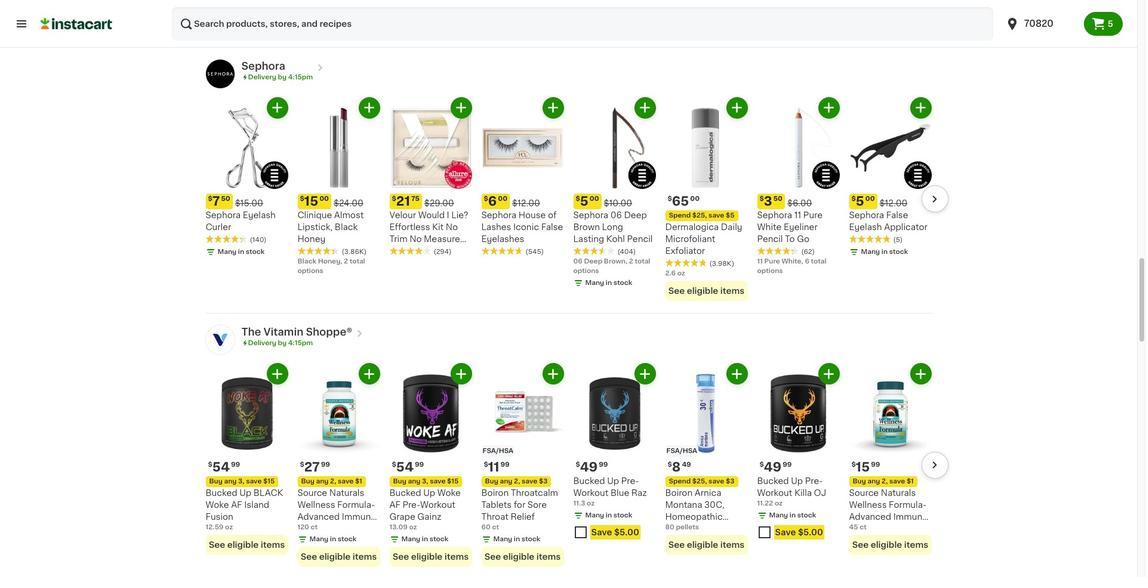 Task type: locate. For each thing, give the bounding box(es) containing it.
white
[[757, 223, 782, 232]]

any down $ 27 99 at left bottom
[[316, 479, 329, 485]]

options down "white," at the top right of page
[[757, 268, 783, 275]]

5
[[1108, 20, 1113, 28], [580, 195, 588, 208], [856, 195, 864, 208]]

0 vertical spatial 06
[[610, 211, 622, 220]]

1 support from the left
[[298, 525, 332, 534]]

blue
[[611, 490, 629, 498]]

$ up white
[[760, 196, 764, 202]]

black inside clinique almost lipstick, black honey
[[335, 223, 358, 232]]

2, up the source naturals wellness formula- advanced immune support
[[330, 479, 336, 485]]

dermalogica daily microfoliant exfoliator
[[665, 223, 742, 255]]

$29.00
[[424, 199, 454, 208]]

workout inside bucked up pre- workout killa oj 11.22 oz
[[757, 490, 792, 498]]

honey
[[298, 235, 325, 244]]

in down bucked up pre- workout killa oj 11.22 oz
[[790, 513, 796, 520]]

2 ct from the left
[[492, 525, 499, 531]]

eyelash inside the sephora eyelash curler
[[243, 211, 276, 220]]

2, for 27
[[330, 479, 336, 485]]

$5.00 original price: $12.00 element
[[849, 194, 931, 209]]

false down of
[[541, 223, 563, 232]]

see eligible items down bucked up black woke af island fusion 12.59 oz
[[209, 542, 285, 550]]

sephora for sephora
[[241, 61, 285, 71]]

of
[[548, 211, 557, 220]]

oz right 13.09 in the bottom of the page
[[409, 525, 417, 531]]

see eligible items
[[209, 21, 285, 29], [668, 287, 744, 295], [209, 542, 285, 550], [668, 542, 744, 550], [852, 542, 928, 550], [301, 554, 377, 562], [393, 554, 469, 562], [485, 554, 561, 562]]

2 advanced from the left
[[849, 514, 891, 522]]

wellness up 120 ct
[[298, 502, 335, 510]]

lb for 35 lb
[[584, 4, 590, 10]]

2 99 from the left
[[321, 462, 330, 469]]

advanced inside source naturals wellness formula- advanced immune support tablet
[[849, 514, 891, 522]]

$15 up bucked up woke af pre-workout grape gainz 13.09 oz
[[447, 479, 459, 485]]

pure left "white," at the top right of page
[[764, 258, 780, 265]]

1 vertical spatial relief
[[665, 537, 689, 546]]

sephora
[[241, 61, 285, 71], [206, 211, 241, 220], [481, 211, 516, 220], [573, 211, 608, 220], [757, 211, 792, 220], [849, 211, 884, 220]]

black honey, 2 total options
[[298, 258, 365, 275]]

1 total from the left
[[350, 258, 365, 265]]

1 spend from the top
[[669, 212, 691, 219]]

stock down (5)
[[889, 249, 908, 255]]

13.09
[[389, 525, 408, 531]]

1 af from the left
[[231, 502, 242, 510]]

2 buy any 3, save $15 from the left
[[393, 479, 459, 485]]

support inside source naturals wellness formula- advanced immune support tablet
[[849, 525, 883, 534]]

sephora eyelash curler
[[206, 211, 276, 232]]

boiron up montana
[[665, 490, 693, 498]]

0 horizontal spatial false
[[541, 223, 563, 232]]

see eligible items button
[[206, 15, 288, 35], [665, 281, 748, 301], [206, 536, 288, 556], [665, 536, 748, 556], [849, 536, 931, 556], [298, 548, 380, 568], [389, 548, 472, 568], [481, 548, 564, 568]]

$1 up source naturals wellness formula- advanced immune support tablet
[[907, 479, 914, 485]]

2 $5.00 from the left
[[798, 529, 823, 537]]

0 horizontal spatial ct
[[311, 525, 318, 531]]

3 ct from the left
[[860, 525, 867, 531]]

4 any from the left
[[500, 479, 512, 485]]

1 buy any 2, save $1 from the left
[[301, 479, 362, 485]]

$ 49 99 for bucked up pre- workout killa oj
[[760, 462, 792, 474]]

total for 5
[[635, 258, 650, 265]]

$5.00 original price: $10.00 element
[[573, 194, 656, 209]]

1 horizontal spatial buy any 2, save $1
[[853, 479, 914, 485]]

lipstick,
[[298, 223, 333, 232]]

any for source naturals wellness formula- advanced immune support
[[316, 479, 329, 485]]

0 horizontal spatial save $5.00
[[591, 529, 639, 537]]

save for bucked up woke af pre-workout grape gainz
[[430, 479, 446, 485]]

2 boiron from the left
[[665, 490, 693, 498]]

(5)
[[893, 237, 903, 244]]

up up island
[[240, 490, 251, 498]]

pre- inside the bucked up pre- workout blue raz 11.3 oz
[[621, 478, 639, 486]]

2 af from the left
[[389, 502, 401, 510]]

eyelash inside sephora false eyelash applicator
[[849, 223, 882, 232]]

1 lb from the left
[[212, 4, 218, 10]]

see eligible items for bucked up woke af pre-workout grape gainz
[[393, 554, 469, 562]]

many for boiron throatcalm tablets for sore throat relief
[[493, 537, 512, 543]]

many in stock for source naturals wellness formula- advanced immune support
[[310, 537, 357, 543]]

$ 54 99 for bucked up black woke af island fusion
[[208, 462, 240, 474]]

1 $1 from the left
[[355, 479, 362, 485]]

$15.00 original price: $24.00 element
[[298, 194, 380, 209]]

0 horizontal spatial $3
[[539, 479, 548, 485]]

bucked up black woke af island fusion 12.59 oz
[[206, 490, 283, 531]]

1 vertical spatial 06
[[573, 258, 582, 265]]

bucked for blue
[[573, 478, 605, 486]]

bucked
[[573, 478, 605, 486], [757, 478, 789, 486], [206, 490, 237, 498], [389, 490, 421, 498]]

$ inside $ 7 50
[[208, 196, 212, 202]]

1 horizontal spatial buy any 3, save $15
[[393, 479, 459, 485]]

2 horizontal spatial 11
[[794, 211, 801, 220]]

00 left $10.00
[[590, 196, 599, 202]]

1 horizontal spatial $ 5 00
[[851, 195, 875, 208]]

in down the bucked up pre- workout blue raz 11.3 oz
[[606, 513, 612, 520]]

buy any 3, save $15 up bucked up woke af pre-workout grape gainz 13.09 oz
[[393, 479, 459, 485]]

bucked inside bucked up woke af pre-workout grape gainz 13.09 oz
[[389, 490, 421, 498]]

eligible for source naturals wellness formula- advanced immune support tablet
[[871, 542, 902, 550]]

4 buy from the left
[[485, 479, 498, 485]]

boiron for boiron throatcalm tablets for sore throat relief 60 ct
[[481, 490, 509, 498]]

kit up measure
[[432, 223, 444, 232]]

0 vertical spatial eyelash
[[243, 211, 276, 220]]

spend down 65
[[669, 212, 691, 219]]

1 $ 49 99 from the left
[[576, 462, 608, 474]]

00 inside "$ 65 00"
[[690, 196, 700, 202]]

product group containing 6
[[481, 97, 564, 257]]

ct inside boiron throatcalm tablets for sore throat relief 60 ct
[[492, 525, 499, 531]]

0 horizontal spatial 3,
[[238, 479, 244, 485]]

1 vertical spatial delivery
[[248, 340, 276, 347]]

$5.00 down killa
[[798, 529, 823, 537]]

0 horizontal spatial wellness
[[298, 502, 335, 510]]

$1 for 27
[[355, 479, 362, 485]]

1 50 from the left
[[221, 196, 230, 202]]

1 horizontal spatial $3
[[726, 479, 735, 485]]

woke up fusion
[[206, 502, 229, 510]]

pencil down white
[[757, 235, 783, 244]]

save up throatcalm
[[522, 479, 537, 485]]

0 horizontal spatial advanced
[[298, 514, 340, 522]]

$21.75 original price: $29.00 element
[[389, 194, 472, 209]]

$ inside the $ 21 75
[[392, 196, 396, 202]]

1 3, from the left
[[238, 479, 244, 485]]

in down the sephora eyelash curler
[[238, 249, 244, 255]]

1 save $5.00 button from the left
[[573, 524, 656, 545]]

item carousel region
[[189, 97, 948, 309], [189, 364, 948, 575]]

0 horizontal spatial workout
[[420, 502, 455, 510]]

sephora inside sephora 11 pure white eyeliner pencil to go
[[757, 211, 792, 220]]

0 vertical spatial woke
[[437, 490, 461, 498]]

pre- for oj
[[805, 478, 823, 486]]

lb
[[212, 4, 218, 10], [584, 4, 590, 10]]

49 up the bucked up pre- workout blue raz 11.3 oz
[[580, 462, 598, 474]]

3 options from the left
[[757, 268, 783, 275]]

2 horizontal spatial options
[[757, 268, 783, 275]]

1 4:15pm from the top
[[288, 74, 313, 80]]

0 horizontal spatial formula-
[[337, 502, 375, 510]]

0 horizontal spatial 06
[[573, 258, 582, 265]]

2 50 from the left
[[773, 196, 783, 202]]

49
[[580, 462, 598, 474], [764, 462, 781, 474], [682, 462, 691, 469]]

fsa/hsa up $ 8 49
[[666, 448, 697, 455]]

false
[[886, 211, 908, 220], [541, 223, 563, 232]]

delivery
[[248, 74, 276, 80], [248, 340, 276, 347]]

pure up the eyeliner
[[803, 211, 823, 220]]

sephora up lashes
[[481, 211, 516, 220]]

0 horizontal spatial pre-
[[403, 502, 420, 510]]

(294)
[[434, 249, 451, 255]]

50 inside the $ 3 50
[[773, 196, 783, 202]]

1 $25, from the top
[[692, 212, 707, 219]]

delivery for 54
[[248, 340, 276, 347]]

00 for long
[[590, 196, 599, 202]]

sephora inside the sephora eyelash curler
[[206, 211, 241, 220]]

0 horizontal spatial 54
[[212, 462, 230, 474]]

5 00 from the left
[[865, 196, 875, 202]]

2 save from the left
[[775, 529, 796, 537]]

eligible for boiron arnica montana 30c, homeopathic medicine for pain relief medicine
[[687, 542, 718, 550]]

2 save $5.00 button from the left
[[757, 524, 840, 545]]

1 any from the left
[[224, 479, 237, 485]]

1 vertical spatial 15
[[856, 462, 870, 474]]

00 inside $ 6 00
[[498, 196, 507, 202]]

many in stock
[[218, 249, 265, 255], [861, 249, 908, 255], [585, 280, 632, 286], [585, 513, 632, 520], [769, 513, 816, 520], [310, 537, 357, 543], [401, 537, 448, 543], [493, 537, 540, 543]]

1 horizontal spatial source
[[849, 490, 879, 498]]

2 horizontal spatial workout
[[757, 490, 792, 498]]

1 advanced from the left
[[298, 514, 340, 522]]

3 2, from the left
[[882, 479, 888, 485]]

formula-
[[337, 502, 375, 510], [889, 502, 927, 510]]

0 horizontal spatial save
[[591, 529, 612, 537]]

$12.00 for 5
[[880, 199, 908, 208]]

item carousel region containing 7
[[189, 97, 948, 309]]

items for boiron arnica montana 30c, homeopathic medicine for pain relief medicine
[[720, 542, 744, 550]]

1 99 from the left
[[231, 462, 240, 469]]

in for bucked up pre- workout blue raz
[[606, 513, 612, 520]]

$ inside $ 11 99
[[484, 462, 488, 469]]

pencil
[[627, 235, 653, 244], [757, 235, 783, 244]]

stock down the source naturals wellness formula- advanced immune support
[[338, 537, 357, 543]]

$ 5 00 inside $5.00 original price: $12.00 element
[[851, 195, 875, 208]]

save $5.00 button down "blue"
[[573, 524, 656, 545]]

2 buy any 2, save $1 from the left
[[853, 479, 914, 485]]

0 vertical spatial 15
[[304, 195, 318, 208]]

2 2 from the left
[[629, 258, 633, 265]]

11 for sephora 11 pure white eyeliner pencil to go
[[794, 211, 801, 220]]

up for af
[[240, 490, 251, 498]]

bucked inside the bucked up pre- workout blue raz 11.3 oz
[[573, 478, 605, 486]]

1 horizontal spatial relief
[[665, 537, 689, 546]]

2, for 15
[[882, 479, 888, 485]]

see eligible items button for dermalogica daily microfoliant exfoliator
[[665, 281, 748, 301]]

add image
[[270, 101, 285, 115], [362, 101, 377, 115], [546, 101, 561, 115], [821, 101, 836, 115], [913, 101, 928, 115], [270, 367, 285, 382], [362, 367, 377, 382], [454, 367, 469, 382], [546, 367, 561, 382], [638, 367, 652, 382], [913, 367, 928, 382]]

1 horizontal spatial naturals
[[881, 490, 916, 498]]

sephora inside sephora false eyelash applicator
[[849, 211, 884, 220]]

0 horizontal spatial save $5.00 button
[[573, 524, 656, 545]]

save $5.00 down killa
[[775, 529, 823, 537]]

af left island
[[231, 502, 242, 510]]

$ for source naturals wellness formula- advanced immune support
[[300, 462, 304, 469]]

in for sephora eyelash curler
[[238, 249, 244, 255]]

delivery for 7
[[248, 74, 276, 80]]

$3 up boiron arnica montana 30c, homeopathic medicine for pain relief medicine
[[726, 479, 735, 485]]

0 vertical spatial spend
[[669, 212, 691, 219]]

relief down 80 pellets at right bottom
[[665, 537, 689, 546]]

1 delivery by 4:15pm from the top
[[248, 74, 313, 80]]

oz
[[504, 4, 512, 10], [677, 270, 685, 277], [587, 501, 595, 508], [775, 501, 783, 508], [225, 525, 233, 531], [409, 525, 417, 531]]

formula- inside source naturals wellness formula- advanced immune support tablet
[[889, 502, 927, 510]]

00
[[319, 196, 329, 202], [498, 196, 507, 202], [590, 196, 599, 202], [690, 196, 700, 202], [865, 196, 875, 202]]

source down $ 15 99
[[849, 490, 879, 498]]

product group containing 65
[[665, 97, 748, 301]]

4 00 from the left
[[690, 196, 700, 202]]

immune inside source naturals wellness formula- advanced immune support tablet
[[893, 514, 928, 522]]

1 pencil from the left
[[627, 235, 653, 244]]

$ inside the $ 3 50
[[760, 196, 764, 202]]

00 for honey
[[319, 196, 329, 202]]

save for bucked up black woke af island fusion
[[246, 479, 262, 485]]

1 save $5.00 from the left
[[591, 529, 639, 537]]

2 options from the left
[[573, 268, 599, 275]]

1 vertical spatial 6
[[488, 195, 497, 208]]

7 99 from the left
[[871, 462, 880, 469]]

see eligible items button for bucked up woke af pre-workout grape gainz
[[389, 548, 472, 568]]

$12.00 up house
[[512, 199, 540, 208]]

3, up island
[[238, 479, 244, 485]]

boiron inside boiron arnica montana 30c, homeopathic medicine for pain relief medicine
[[665, 490, 693, 498]]

workout for bucked up pre- workout blue raz
[[573, 490, 609, 498]]

product group
[[206, 0, 288, 35], [206, 97, 288, 257], [298, 97, 380, 276], [389, 97, 472, 257], [481, 97, 564, 257], [573, 97, 656, 288], [665, 97, 748, 301], [757, 97, 840, 276], [849, 97, 931, 257], [206, 364, 288, 556], [298, 364, 380, 568], [389, 364, 472, 568], [481, 364, 564, 568], [573, 364, 656, 545], [665, 364, 748, 556], [757, 364, 840, 545], [849, 364, 931, 556]]

applicator
[[884, 223, 927, 232]]

2 vertical spatial 6
[[805, 258, 809, 265]]

0 horizontal spatial fsa/hsa
[[483, 448, 513, 455]]

00 for iconic
[[498, 196, 507, 202]]

None search field
[[172, 7, 993, 41]]

many
[[218, 249, 236, 255], [861, 249, 880, 255], [585, 280, 604, 286], [585, 513, 604, 520], [769, 513, 788, 520], [310, 537, 328, 543], [401, 537, 420, 543], [493, 537, 512, 543]]

2 immune from the left
[[893, 514, 928, 522]]

buy
[[209, 479, 223, 485], [301, 479, 314, 485], [393, 479, 406, 485], [485, 479, 498, 485], [853, 479, 866, 485]]

2 delivery by 4:15pm from the top
[[248, 340, 313, 347]]

1 vertical spatial pure
[[764, 258, 780, 265]]

4:15pm for 15
[[288, 74, 313, 80]]

see eligible items down (3.98k)
[[668, 287, 744, 295]]

$6.00 original price: $12.00 element
[[481, 194, 564, 209]]

1 vertical spatial 11
[[757, 258, 763, 265]]

pre- inside bucked up pre- workout killa oj 11.22 oz
[[805, 478, 823, 486]]

2 any from the left
[[316, 479, 329, 485]]

items for boiron throatcalm tablets for sore throat relief
[[536, 554, 561, 562]]

80
[[665, 525, 674, 531]]

buy for bucked up black woke af island fusion
[[209, 479, 223, 485]]

items down 'tablet'
[[904, 542, 928, 550]]

bucked up 11.3
[[573, 478, 605, 486]]

pure inside sephora 11 pure white eyeliner pencil to go
[[803, 211, 823, 220]]

1 54 from the left
[[212, 462, 230, 474]]

eyelash down $15.00
[[243, 211, 276, 220]]

up inside bucked up pre- workout killa oj 11.22 oz
[[791, 478, 803, 486]]

total inside the 11 pure white, 6 total options
[[811, 258, 827, 265]]

2 horizontal spatial 49
[[764, 462, 781, 474]]

2 lb from the left
[[584, 4, 590, 10]]

wellness inside source naturals wellness formula- advanced immune support tablet
[[849, 502, 887, 510]]

workout
[[573, 490, 609, 498], [757, 490, 792, 498], [420, 502, 455, 510]]

$ 5 00 up brown
[[576, 195, 599, 208]]

spend $25, save $5
[[669, 212, 735, 219]]

0 horizontal spatial immune
[[342, 514, 376, 522]]

1 2, from the left
[[330, 479, 336, 485]]

1 delivery from the top
[[248, 74, 276, 80]]

stock down killa
[[797, 513, 816, 520]]

total inside 06 deep brown, 2 total options
[[635, 258, 650, 265]]

advanced up 120 ct
[[298, 514, 340, 522]]

sephora inside sephora 06 deep brown long lasting kohl pencil
[[573, 211, 608, 220]]

3 99 from the left
[[415, 462, 424, 469]]

advanced up 45 ct
[[849, 514, 891, 522]]

2 3, from the left
[[422, 479, 428, 485]]

1 buy any 3, save $15 from the left
[[209, 479, 275, 485]]

up inside bucked up woke af pre-workout grape gainz 13.09 oz
[[423, 490, 435, 498]]

$ inside $ 27 99
[[300, 462, 304, 469]]

formula- for 15
[[889, 502, 927, 510]]

for left pain
[[706, 525, 718, 534]]

13
[[496, 4, 503, 10]]

00 inside $ 15 00
[[319, 196, 329, 202]]

immune inside the source naturals wellness formula- advanced immune support
[[342, 514, 376, 522]]

2 horizontal spatial 5
[[1108, 20, 1113, 28]]

12.59
[[206, 525, 223, 531]]

lash
[[422, 247, 442, 255]]

$ inside $ 8 49
[[668, 462, 672, 469]]

items down pain
[[720, 542, 744, 550]]

$
[[208, 196, 212, 202], [300, 196, 304, 202], [392, 196, 396, 202], [484, 196, 488, 202], [576, 196, 580, 202], [668, 196, 672, 202], [760, 196, 764, 202], [851, 196, 856, 202], [208, 462, 212, 469], [300, 462, 304, 469], [392, 462, 396, 469], [484, 462, 488, 469], [576, 462, 580, 469], [668, 462, 672, 469], [760, 462, 764, 469], [851, 462, 856, 469]]

1 horizontal spatial $5.00
[[798, 529, 823, 537]]

2 support from the left
[[849, 525, 883, 534]]

1 horizontal spatial 50
[[773, 196, 783, 202]]

0 horizontal spatial 2,
[[330, 479, 336, 485]]

in for sephora false eyelash applicator
[[882, 249, 888, 255]]

1 vertical spatial deep
[[584, 258, 602, 265]]

99 right 27 in the left of the page
[[321, 462, 330, 469]]

2 fsa/hsa from the left
[[666, 448, 697, 455]]

1 $15 from the left
[[263, 479, 275, 485]]

sephora up the curler
[[206, 211, 241, 220]]

50 inside $ 7 50
[[221, 196, 230, 202]]

lashes
[[481, 223, 511, 232]]

stock
[[246, 249, 265, 255], [889, 249, 908, 255], [613, 280, 632, 286], [613, 513, 632, 520], [797, 513, 816, 520], [338, 537, 357, 543], [430, 537, 448, 543], [522, 537, 540, 543]]

99 up buy any 2, save $3 at left bottom
[[500, 462, 510, 469]]

1 vertical spatial 4:15pm
[[288, 340, 313, 347]]

1 vertical spatial false
[[541, 223, 563, 232]]

2 horizontal spatial total
[[811, 258, 827, 265]]

$15 for bucked up black woke af island fusion
[[263, 479, 275, 485]]

shoppe®
[[306, 328, 352, 337]]

50
[[221, 196, 230, 202], [773, 196, 783, 202]]

54
[[212, 462, 230, 474], [396, 462, 414, 474]]

workout inside bucked up woke af pre-workout grape gainz 13.09 oz
[[420, 502, 455, 510]]

2 spend from the top
[[669, 479, 691, 485]]

many in stock down the gainz
[[401, 537, 448, 543]]

1 horizontal spatial ct
[[492, 525, 499, 531]]

advanced for 27
[[298, 514, 340, 522]]

0 vertical spatial relief
[[511, 514, 535, 522]]

wellness for 15
[[849, 502, 887, 510]]

false inside sephora house of lashes iconic false eyelashes
[[541, 223, 563, 232]]

sephora false eyelash applicator
[[849, 211, 927, 232]]

2 00 from the left
[[498, 196, 507, 202]]

5 inside $5.00 original price: $12.00 element
[[856, 195, 864, 208]]

immune
[[342, 514, 376, 522], [893, 514, 928, 522]]

3 any from the left
[[408, 479, 420, 485]]

naturals
[[329, 490, 364, 498], [881, 490, 916, 498]]

1 horizontal spatial options
[[573, 268, 599, 275]]

1 horizontal spatial wellness
[[849, 502, 887, 510]]

see for boiron arnica montana 30c, homeopathic medicine for pain relief medicine
[[668, 542, 685, 550]]

support
[[298, 525, 332, 534], [849, 525, 883, 534]]

99 for bucked up black woke af island fusion
[[231, 462, 240, 469]]

many in stock down bucked up pre- workout killa oj 11.22 oz
[[769, 513, 816, 520]]

1 vertical spatial item carousel region
[[189, 364, 948, 575]]

2 down (3.86k)
[[344, 258, 348, 265]]

1 horizontal spatial 54
[[396, 462, 414, 474]]

12 x 13 oz
[[481, 4, 512, 10]]

1 save from the left
[[591, 529, 612, 537]]

2 54 from the left
[[396, 462, 414, 474]]

bucked inside bucked up pre- workout killa oj 11.22 oz
[[757, 478, 789, 486]]

0 horizontal spatial no
[[410, 235, 422, 244]]

99 inside $ 27 99
[[321, 462, 330, 469]]

see eligible items button down bucked up black woke af island fusion 12.59 oz
[[206, 536, 288, 556]]

1 horizontal spatial 2,
[[514, 479, 520, 485]]

advanced for 15
[[849, 514, 891, 522]]

any down $ 11 99
[[500, 479, 512, 485]]

1 horizontal spatial immune
[[893, 514, 928, 522]]

naturals down $ 27 99 at left bottom
[[329, 490, 364, 498]]

house
[[519, 211, 546, 220]]

$ 54 99
[[208, 462, 240, 474], [392, 462, 424, 474]]

0 horizontal spatial $ 5 00
[[576, 195, 599, 208]]

0 vertical spatial black
[[335, 223, 358, 232]]

99 up bucked up woke af pre-workout grape gainz 13.09 oz
[[415, 462, 424, 469]]

medicine
[[665, 525, 704, 534], [692, 537, 730, 546]]

many for sephora eyelash curler
[[218, 249, 236, 255]]

items
[[261, 21, 285, 29], [720, 287, 744, 295], [261, 542, 285, 550], [720, 542, 744, 550], [904, 542, 928, 550], [353, 554, 377, 562], [445, 554, 469, 562], [536, 554, 561, 562]]

1 horizontal spatial false
[[886, 211, 908, 220]]

2 $ 54 99 from the left
[[392, 462, 424, 474]]

any
[[224, 479, 237, 485], [316, 479, 329, 485], [408, 479, 420, 485], [500, 479, 512, 485], [868, 479, 880, 485]]

1 ct from the left
[[311, 525, 318, 531]]

stock for sephora false eyelash applicator
[[889, 249, 908, 255]]

0 horizontal spatial 5
[[580, 195, 588, 208]]

$1 up the source naturals wellness formula- advanced immune support
[[355, 479, 362, 485]]

50 right 7
[[221, 196, 230, 202]]

0 horizontal spatial eyelash
[[243, 211, 276, 220]]

stock down the gainz
[[430, 537, 448, 543]]

0 horizontal spatial boiron
[[481, 490, 509, 498]]

$ 5 00 up sephora false eyelash applicator
[[851, 195, 875, 208]]

wellness up 45 ct
[[849, 502, 887, 510]]

2 $15 from the left
[[447, 479, 459, 485]]

add image for spend $25, save $5
[[729, 101, 744, 115]]

0 vertical spatial $25,
[[692, 212, 707, 219]]

options inside 06 deep brown, 2 total options
[[573, 268, 599, 275]]

1 fsa/hsa from the left
[[483, 448, 513, 455]]

$ inside $ 6 00
[[484, 196, 488, 202]]

1 by from the top
[[278, 74, 287, 80]]

woke inside bucked up woke af pre-workout grape gainz 13.09 oz
[[437, 490, 461, 498]]

99 inside $ 15 99
[[871, 462, 880, 469]]

eligible for bucked up woke af pre-workout grape gainz
[[411, 554, 443, 562]]

in down the gainz
[[422, 537, 428, 543]]

pure inside the 11 pure white, 6 total options
[[764, 258, 780, 265]]

oz inside bucked up black woke af island fusion 12.59 oz
[[225, 525, 233, 531]]

wellness inside the source naturals wellness formula- advanced immune support
[[298, 502, 335, 510]]

1 horizontal spatial workout
[[573, 490, 609, 498]]

2 item carousel region from the top
[[189, 364, 948, 575]]

99 inside $ 11 99
[[500, 462, 510, 469]]

for inside boiron arnica montana 30c, homeopathic medicine for pain relief medicine
[[706, 525, 718, 534]]

woke
[[437, 490, 461, 498], [206, 502, 229, 510]]

many for bucked up pre- workout blue raz
[[585, 513, 604, 520]]

add image for spend $25, save $3
[[729, 367, 744, 382]]

1 horizontal spatial woke
[[437, 490, 461, 498]]

1 $ 5 00 from the left
[[576, 195, 599, 208]]

up inside bucked up black woke af island fusion 12.59 oz
[[240, 490, 251, 498]]

99
[[231, 462, 240, 469], [321, 462, 330, 469], [415, 462, 424, 469], [500, 462, 510, 469], [599, 462, 608, 469], [783, 462, 792, 469], [871, 462, 880, 469]]

0 horizontal spatial lb
[[212, 4, 218, 10]]

1 horizontal spatial boiron
[[665, 490, 693, 498]]

pencil up (404)
[[627, 235, 653, 244]]

2 4:15pm from the top
[[288, 340, 313, 347]]

1 00 from the left
[[319, 196, 329, 202]]

$ inside "$ 65 00"
[[668, 196, 672, 202]]

06 down the lasting
[[573, 258, 582, 265]]

2.6 oz
[[665, 270, 685, 277]]

velour
[[389, 211, 416, 220]]

$ for sephora false eyelash applicator
[[851, 196, 856, 202]]

$ inside $ 15 00
[[300, 196, 304, 202]]

12 x 13 oz link
[[481, 0, 564, 12]]

see eligible items button down the gainz
[[389, 548, 472, 568]]

source inside the source naturals wellness formula- advanced immune support
[[298, 490, 327, 498]]

6 99 from the left
[[783, 462, 792, 469]]

11 inside the 11 pure white, 6 total options
[[757, 258, 763, 265]]

2 horizontal spatial 6
[[805, 258, 809, 265]]

1 naturals from the left
[[329, 490, 364, 498]]

clinique almost lipstick, black honey
[[298, 211, 364, 244]]

in for bucked up pre- workout killa oj
[[790, 513, 796, 520]]

fsa/hsa
[[483, 448, 513, 455], [666, 448, 697, 455]]

0 vertical spatial pure
[[803, 211, 823, 220]]

spend down $ 8 49
[[669, 479, 691, 485]]

by
[[278, 74, 287, 80], [278, 340, 287, 347]]

3 total from the left
[[811, 258, 827, 265]]

1 vertical spatial woke
[[206, 502, 229, 510]]

pre- up grape
[[403, 502, 420, 510]]

1 horizontal spatial $12.00
[[880, 199, 908, 208]]

$3
[[539, 479, 548, 485], [726, 479, 735, 485]]

1 buy from the left
[[209, 479, 223, 485]]

stock for bucked up woke af pre-workout grape gainz
[[430, 537, 448, 543]]

in
[[238, 249, 244, 255], [882, 249, 888, 255], [606, 280, 612, 286], [606, 513, 612, 520], [790, 513, 796, 520], [330, 537, 336, 543], [422, 537, 428, 543], [514, 537, 520, 543]]

35
[[573, 4, 582, 10]]

options inside the 11 pure white, 6 total options
[[757, 268, 783, 275]]

★★★★★
[[206, 235, 247, 243], [206, 235, 247, 243], [849, 235, 891, 243], [849, 235, 891, 243], [298, 247, 339, 255], [298, 247, 339, 255], [389, 247, 431, 255], [389, 247, 431, 255], [481, 247, 523, 255], [481, 247, 523, 255], [573, 247, 615, 255], [573, 247, 615, 255], [757, 247, 799, 255], [757, 247, 799, 255], [665, 259, 707, 267], [665, 259, 707, 267]]

formula- inside the source naturals wellness formula- advanced immune support
[[337, 502, 375, 510]]

2 wellness from the left
[[849, 502, 887, 510]]

3 buy from the left
[[393, 479, 406, 485]]

1 boiron from the left
[[481, 490, 509, 498]]

up
[[607, 478, 619, 486], [791, 478, 803, 486], [240, 490, 251, 498], [423, 490, 435, 498]]

1 horizontal spatial advanced
[[849, 514, 891, 522]]

1 source from the left
[[298, 490, 327, 498]]

lb inside "link"
[[584, 4, 590, 10]]

items for bucked up woke af pre-workout grape gainz
[[445, 554, 469, 562]]

black
[[254, 490, 283, 498]]

naturals up 'tablet'
[[881, 490, 916, 498]]

total down (62)
[[811, 258, 827, 265]]

2 $12.00 from the left
[[880, 199, 908, 208]]

5 buy from the left
[[853, 479, 866, 485]]

boiron inside boiron throatcalm tablets for sore throat relief 60 ct
[[481, 490, 509, 498]]

$ up brown
[[576, 196, 580, 202]]

any for boiron throatcalm tablets for sore throat relief
[[500, 479, 512, 485]]

items down bucked up woke af pre-workout grape gainz 13.09 oz
[[445, 554, 469, 562]]

11 pure white, 6 total options
[[757, 258, 827, 275]]

$ 54 99 up bucked up black woke af island fusion 12.59 oz
[[208, 462, 240, 474]]

0 horizontal spatial naturals
[[329, 490, 364, 498]]

save $5.00 down "blue"
[[591, 529, 639, 537]]

0 vertical spatial deep
[[624, 211, 647, 220]]

1 item carousel region from the top
[[189, 97, 948, 309]]

0 horizontal spatial options
[[298, 268, 323, 275]]

1 immune from the left
[[342, 514, 376, 522]]

source inside source naturals wellness formula- advanced immune support tablet
[[849, 490, 879, 498]]

$ 49 99
[[576, 462, 608, 474], [760, 462, 792, 474]]

up for killa
[[791, 478, 803, 486]]

6 lb
[[206, 4, 218, 10]]

5 inside the $5.00 original price: $10.00 element
[[580, 195, 588, 208]]

0 horizontal spatial $ 49 99
[[576, 462, 608, 474]]

3, up bucked up woke af pre-workout grape gainz 13.09 oz
[[422, 479, 428, 485]]

1 vertical spatial black
[[298, 258, 316, 265]]

06
[[610, 211, 622, 220], [573, 258, 582, 265]]

$ up 'spend $25, save $5' in the right top of the page
[[668, 196, 672, 202]]

0 horizontal spatial 50
[[221, 196, 230, 202]]

1 horizontal spatial $ 49 99
[[760, 462, 792, 474]]

source
[[298, 490, 327, 498], [849, 490, 879, 498]]

no down effortless
[[410, 235, 422, 244]]

11 inside sephora 11 pure white eyeliner pencil to go
[[794, 211, 801, 220]]

1 $ 54 99 from the left
[[208, 462, 240, 474]]

0 horizontal spatial 2
[[344, 258, 348, 265]]

4:15pm
[[288, 74, 313, 80], [288, 340, 313, 347]]

1 wellness from the left
[[298, 502, 335, 510]]

save
[[709, 212, 724, 219], [246, 479, 262, 485], [338, 479, 354, 485], [430, 479, 446, 485], [522, 479, 537, 485], [709, 479, 724, 485], [889, 479, 905, 485]]

15 up clinique
[[304, 195, 318, 208]]

buy any 3, save $15 for bucked up woke af pre-workout grape gainz
[[393, 479, 459, 485]]

black down almost
[[335, 223, 358, 232]]

49 right 8
[[682, 462, 691, 469]]

0 horizontal spatial buy any 3, save $15
[[209, 479, 275, 485]]

2 buy from the left
[[301, 479, 314, 485]]

naturals inside the source naturals wellness formula- advanced immune support
[[329, 490, 364, 498]]

2 vertical spatial 11
[[488, 462, 499, 474]]

$ 5 00 inside the $5.00 original price: $10.00 element
[[576, 195, 599, 208]]

many down the curler
[[218, 249, 236, 255]]

see eligible items down "60"
[[485, 554, 561, 562]]

1 horizontal spatial pencil
[[757, 235, 783, 244]]

5 any from the left
[[868, 479, 880, 485]]

1 horizontal spatial $ 54 99
[[392, 462, 424, 474]]

support for 27
[[298, 525, 332, 534]]

2 $ 5 00 from the left
[[851, 195, 875, 208]]

see eligible items for bucked up black woke af island fusion
[[209, 542, 285, 550]]

2 delivery from the top
[[248, 340, 276, 347]]

save down bucked up pre- workout killa oj 11.22 oz
[[775, 529, 796, 537]]

1 horizontal spatial $1
[[907, 479, 914, 485]]

see for bucked up woke af pre-workout grape gainz
[[393, 554, 409, 562]]

spend for 8
[[669, 479, 691, 485]]

1 2 from the left
[[344, 258, 348, 265]]

$24.00
[[334, 199, 363, 208]]

up inside the bucked up pre- workout blue raz 11.3 oz
[[607, 478, 619, 486]]

1 horizontal spatial 49
[[682, 462, 691, 469]]

0 vertical spatial delivery by 4:15pm
[[248, 74, 313, 80]]

add image
[[454, 101, 469, 115], [638, 101, 652, 115], [729, 101, 744, 115], [729, 367, 744, 382], [821, 367, 836, 382]]

2 $ 49 99 from the left
[[760, 462, 792, 474]]

product group containing 7
[[206, 97, 288, 257]]

0 horizontal spatial 11
[[488, 462, 499, 474]]

see for dermalogica daily microfoliant exfoliator
[[668, 287, 685, 295]]

0 vertical spatial 4:15pm
[[288, 74, 313, 80]]

2 total from the left
[[635, 258, 650, 265]]

sephora inside sephora house of lashes iconic false eyelashes
[[481, 211, 516, 220]]

many down sephora false eyelash applicator
[[861, 249, 880, 255]]

homeopathic
[[665, 514, 723, 522]]

1 options from the left
[[298, 268, 323, 275]]

1 horizontal spatial formula-
[[889, 502, 927, 510]]

lb for 6 lb
[[212, 4, 218, 10]]

1 formula- from the left
[[337, 502, 375, 510]]

see eligible items button for boiron arnica montana 30c, homeopathic medicine for pain relief medicine
[[665, 536, 748, 556]]

advanced inside the source naturals wellness formula- advanced immune support
[[298, 514, 340, 522]]

2 source from the left
[[849, 490, 879, 498]]

items down (3.98k)
[[720, 287, 744, 295]]

3,
[[238, 479, 244, 485], [422, 479, 428, 485]]

naturals inside source naturals wellness formula- advanced immune support tablet
[[881, 490, 916, 498]]

0 vertical spatial for
[[514, 502, 525, 510]]

3 00 from the left
[[590, 196, 599, 202]]

2 2, from the left
[[514, 479, 520, 485]]

fsa/hsa for 11
[[483, 448, 513, 455]]

11
[[794, 211, 801, 220], [757, 258, 763, 265], [488, 462, 499, 474]]

oz right 2.6
[[677, 270, 685, 277]]

2, up throatcalm
[[514, 479, 520, 485]]

0 horizontal spatial $1
[[355, 479, 362, 485]]

buy any 2, save $1 down $ 15 99
[[853, 479, 914, 485]]

1 $12.00 from the left
[[512, 199, 540, 208]]

$3.50 original price: $6.00 element
[[757, 194, 840, 209]]

up up "blue"
[[607, 478, 619, 486]]

1 vertical spatial by
[[278, 340, 287, 347]]

15 up source naturals wellness formula- advanced immune support tablet
[[856, 462, 870, 474]]

27
[[304, 462, 320, 474]]

bucked inside bucked up black woke af island fusion 12.59 oz
[[206, 490, 237, 498]]

15 for $ 15 99
[[856, 462, 870, 474]]

for inside boiron throatcalm tablets for sore throat relief 60 ct
[[514, 502, 525, 510]]

1 horizontal spatial eyelash
[[849, 223, 882, 232]]

false inside sephora false eyelash applicator
[[886, 211, 908, 220]]

0 horizontal spatial 49
[[580, 462, 598, 474]]

(3.98k)
[[709, 261, 734, 267]]

options inside black honey, 2 total options
[[298, 268, 323, 275]]

item carousel region containing 54
[[189, 364, 948, 575]]

options
[[298, 268, 323, 275], [573, 268, 599, 275], [757, 268, 783, 275]]

$ inside $ 15 99
[[851, 462, 856, 469]]

2, for 11
[[514, 479, 520, 485]]

2 inside 06 deep brown, 2 total options
[[629, 258, 633, 265]]

2 $25, from the top
[[692, 479, 707, 485]]

0 horizontal spatial 6
[[206, 4, 210, 10]]

2 by from the top
[[278, 340, 287, 347]]

af inside bucked up black woke af island fusion 12.59 oz
[[231, 502, 242, 510]]

$ for sephora house of lashes iconic false eyelashes
[[484, 196, 488, 202]]

see down 80 pellets at right bottom
[[668, 542, 685, 550]]

buy any 2, save $1 down $ 27 99 at left bottom
[[301, 479, 362, 485]]

1 $5.00 from the left
[[614, 529, 639, 537]]

see for source naturals wellness formula- advanced immune support
[[301, 554, 317, 562]]

many down the bucked up pre- workout blue raz 11.3 oz
[[585, 513, 604, 520]]

workout inside the bucked up pre- workout blue raz 11.3 oz
[[573, 490, 609, 498]]

any up bucked up black woke af island fusion 12.59 oz
[[224, 479, 237, 485]]

$ 5 00 for $12.00
[[851, 195, 875, 208]]

15
[[304, 195, 318, 208], [856, 462, 870, 474]]

support inside the source naturals wellness formula- advanced immune support
[[298, 525, 332, 534]]

6 inside the 11 pure white, 6 total options
[[805, 258, 809, 265]]



Task type: describe. For each thing, give the bounding box(es) containing it.
$6.00
[[787, 199, 812, 208]]

tablet
[[885, 525, 911, 534]]

save up arnica
[[709, 479, 724, 485]]

sephora for sephora eyelash curler
[[206, 211, 241, 220]]

the
[[241, 328, 261, 337]]

70820 button
[[998, 7, 1084, 41]]

naturals for 27
[[329, 490, 364, 498]]

8
[[672, 462, 681, 474]]

many for bucked up woke af pre-workout grape gainz
[[401, 537, 420, 543]]

throatcalm
[[511, 490, 558, 498]]

support for 15
[[849, 525, 883, 534]]

in down 06 deep brown, 2 total options
[[606, 280, 612, 286]]

0 vertical spatial medicine
[[665, 525, 704, 534]]

11.22
[[757, 501, 773, 508]]

buy any 3, save $15 for bucked up black woke af island fusion
[[209, 479, 275, 485]]

eyeliner
[[784, 223, 818, 232]]

tablets
[[481, 502, 512, 510]]

4:15pm for 27
[[288, 340, 313, 347]]

50 for 7
[[221, 196, 230, 202]]

see eligible items for boiron arnica montana 30c, homeopathic medicine for pain relief medicine
[[668, 542, 744, 550]]

5 inside 5 button
[[1108, 20, 1113, 28]]

source naturals wellness formula- advanced immune support
[[298, 490, 376, 534]]

$ for sephora eyelash curler
[[208, 196, 212, 202]]

many in stock down 06 deep brown, 2 total options
[[585, 280, 632, 286]]

$ for dermalogica daily microfoliant exfoliator
[[668, 196, 672, 202]]

see for boiron throatcalm tablets for sore throat relief
[[485, 554, 501, 562]]

boiron arnica montana 30c, homeopathic medicine for pain relief medicine
[[665, 490, 738, 546]]

many in stock for sephora false eyelash applicator
[[861, 249, 908, 255]]

sephora house of lashes iconic false eyelashes
[[481, 211, 563, 244]]

3, for bucked up black woke af island fusion
[[238, 479, 244, 485]]

product group containing see eligible items
[[206, 0, 288, 35]]

2 $3 from the left
[[726, 479, 735, 485]]

$5.00 for killa
[[798, 529, 823, 537]]

pre- inside bucked up woke af pre-workout grape gainz 13.09 oz
[[403, 502, 420, 510]]

see eligible items button down 6 lb link
[[206, 15, 288, 35]]

35 lb
[[573, 4, 590, 10]]

pre- for raz
[[621, 478, 639, 486]]

any for bucked up woke af pre-workout grape gainz
[[408, 479, 420, 485]]

$7.50 original price: $15.00 element
[[206, 194, 288, 209]]

immune for 27
[[342, 514, 376, 522]]

06 inside 06 deep brown, 2 total options
[[573, 258, 582, 265]]

buy for source naturals wellness formula- advanced immune support
[[301, 479, 314, 485]]

black inside black honey, 2 total options
[[298, 258, 316, 265]]

oz inside bucked up woke af pre-workout grape gainz 13.09 oz
[[409, 525, 417, 531]]

6 lb link
[[206, 0, 288, 12]]

45
[[849, 525, 858, 531]]

sephora for sephora 06 deep brown long lasting kohl pencil
[[573, 211, 608, 220]]

dermalogica
[[665, 223, 719, 232]]

island
[[244, 502, 269, 510]]

formula- for 27
[[337, 502, 375, 510]]

(545)
[[526, 249, 544, 255]]

bucked up pre- workout blue raz 11.3 oz
[[573, 478, 647, 508]]

$25, for 65
[[692, 212, 707, 219]]

$ 54 99 for bucked up woke af pre-workout grape gainz
[[392, 462, 424, 474]]

eligible for boiron throatcalm tablets for sore throat relief
[[503, 554, 534, 562]]

product group containing 27
[[298, 364, 380, 568]]

sephora 06 deep brown long lasting kohl pencil
[[573, 211, 653, 244]]

source naturals wellness formula- advanced immune support tablet
[[849, 490, 928, 534]]

sephora image
[[206, 59, 234, 88]]

af inside bucked up woke af pre-workout grape gainz 13.09 oz
[[389, 502, 401, 510]]

throat
[[481, 514, 509, 522]]

fusion
[[206, 514, 233, 522]]

eligible for dermalogica daily microfoliant exfoliator
[[687, 287, 718, 295]]

immune for 15
[[893, 514, 928, 522]]

iconic
[[513, 223, 539, 232]]

montana
[[665, 502, 702, 510]]

brown,
[[604, 258, 627, 265]]

(62)
[[801, 249, 815, 255]]

pencil inside sephora 06 deep brown long lasting kohl pencil
[[627, 235, 653, 244]]

06 deep brown, 2 total options
[[573, 258, 650, 275]]

$ 3 50
[[760, 195, 783, 208]]

06 inside sephora 06 deep brown long lasting kohl pencil
[[610, 211, 622, 220]]

save for blue
[[591, 529, 612, 537]]

white,
[[782, 258, 803, 265]]

1 vertical spatial no
[[410, 235, 422, 244]]

bucked up pre- workout killa oj 11.22 oz
[[757, 478, 826, 508]]

raz
[[631, 490, 647, 498]]

in for boiron throatcalm tablets for sore throat relief
[[514, 537, 520, 543]]

75
[[411, 196, 420, 202]]

oz inside the bucked up pre- workout blue raz 11.3 oz
[[587, 501, 595, 508]]

effortless
[[389, 223, 430, 232]]

1 $3 from the left
[[539, 479, 548, 485]]

oz right 13 on the top left of the page
[[504, 4, 512, 10]]

49 inside $ 8 49
[[682, 462, 691, 469]]

curler
[[206, 223, 231, 232]]

relief inside boiron arnica montana 30c, homeopathic medicine for pain relief medicine
[[665, 537, 689, 546]]

see down 6 lb on the left top
[[209, 21, 225, 29]]

$ for bucked up black woke af island fusion
[[208, 462, 212, 469]]

items down 6 lb link
[[261, 21, 285, 29]]

30c,
[[704, 502, 724, 510]]

trim
[[389, 235, 407, 244]]

to
[[785, 235, 795, 244]]

stock for boiron throatcalm tablets for sore throat relief
[[522, 537, 540, 543]]

product group containing 11
[[481, 364, 564, 568]]

save for source naturals wellness formula- advanced immune support
[[338, 479, 354, 485]]

$ 49 99 for bucked up pre- workout blue raz
[[576, 462, 608, 474]]

naturals for 15
[[881, 490, 916, 498]]

any for bucked up black woke af island fusion
[[224, 479, 237, 485]]

save for boiron throatcalm tablets for sore throat relief
[[522, 479, 537, 485]]

$ 21 75
[[392, 195, 420, 208]]

stock for sephora eyelash curler
[[246, 249, 265, 255]]

2 inside black honey, 2 total options
[[344, 258, 348, 265]]

bucked for af
[[206, 490, 237, 498]]

any for source naturals wellness formula- advanced immune support tablet
[[868, 479, 880, 485]]

deep inside 06 deep brown, 2 total options
[[584, 258, 602, 265]]

oz inside bucked up pre- workout killa oj 11.22 oz
[[775, 501, 783, 508]]

15 for $ 15 00
[[304, 195, 318, 208]]

items for source naturals wellness formula- advanced immune support
[[353, 554, 377, 562]]

vitamin
[[264, 328, 303, 337]]

11 for $ 11 99
[[488, 462, 499, 474]]

buy any 2, save $3
[[485, 479, 548, 485]]

$ 27 99
[[300, 462, 330, 474]]

buy for source naturals wellness formula- advanced immune support tablet
[[853, 479, 866, 485]]

pencil inside sephora 11 pure white eyeliner pencil to go
[[757, 235, 783, 244]]

lasting
[[573, 235, 604, 244]]

0 vertical spatial kit
[[432, 223, 444, 232]]

boiron for boiron arnica montana 30c, homeopathic medicine for pain relief medicine
[[665, 490, 693, 498]]

$15 for bucked up woke af pre-workout grape gainz
[[447, 479, 459, 485]]

$ 65 00
[[668, 195, 700, 208]]

total inside black honey, 2 total options
[[350, 258, 365, 265]]

$25, for 8
[[692, 479, 707, 485]]

$ 11 99
[[484, 462, 510, 474]]

deep inside sephora 06 deep brown long lasting kohl pencil
[[624, 211, 647, 220]]

pellets
[[676, 525, 699, 531]]

$ 7 50
[[208, 195, 230, 208]]

options for 3
[[757, 268, 783, 275]]

lie?
[[451, 211, 468, 220]]

$ 5 00 for $10.00
[[576, 195, 599, 208]]

$ up 11.22 at the right
[[760, 462, 764, 469]]

120 ct
[[298, 525, 318, 531]]

pain
[[720, 525, 738, 534]]

product group containing 3
[[757, 97, 840, 276]]

120
[[298, 525, 309, 531]]

(140)
[[250, 237, 267, 244]]

stock for bucked up pre- workout killa oj
[[797, 513, 816, 520]]

5 button
[[1084, 12, 1123, 36]]

product group containing 8
[[665, 364, 748, 556]]

workout for bucked up pre- workout killa oj
[[757, 490, 792, 498]]

options for 5
[[573, 268, 599, 275]]

eligible for source naturals wellness formula- advanced immune support
[[319, 554, 351, 562]]

velour would i lie? effortless kit no trim no measure natural lash kit
[[389, 211, 468, 255]]

exfoliator
[[665, 247, 705, 255]]

honey,
[[318, 258, 342, 265]]

almost
[[334, 211, 364, 220]]

see eligible items down 6 lb link
[[209, 21, 285, 29]]

1 vertical spatial kit
[[444, 247, 455, 255]]

5 99 from the left
[[599, 462, 608, 469]]

clinique
[[298, 211, 332, 220]]

$ 8 49
[[668, 462, 691, 474]]

0 vertical spatial no
[[446, 223, 458, 232]]

2.6
[[665, 270, 676, 277]]

many in stock for bucked up pre- workout blue raz
[[585, 513, 632, 520]]

eligible down 6 lb link
[[227, 21, 259, 29]]

ct for 27
[[311, 525, 318, 531]]

$ for source naturals wellness formula- advanced immune support tablet
[[851, 462, 856, 469]]

bucked for pre-
[[389, 490, 421, 498]]

$ for boiron arnica montana 30c, homeopathic medicine for pain relief medicine
[[668, 462, 672, 469]]

many for sephora false eyelash applicator
[[861, 249, 880, 255]]

in for source naturals wellness formula- advanced immune support
[[330, 537, 336, 543]]

the vitamin shoppe® image
[[206, 326, 234, 355]]

the vitamin shoppe®
[[241, 328, 352, 337]]

x
[[490, 4, 494, 10]]

oj
[[814, 490, 826, 498]]

woke inside bucked up black woke af island fusion 12.59 oz
[[206, 502, 229, 510]]

$12.00 for 6
[[512, 199, 540, 208]]

80 pellets
[[665, 525, 699, 531]]

(404)
[[618, 249, 636, 255]]

see eligible items for source naturals wellness formula- advanced immune support
[[301, 554, 377, 562]]

product group containing 21
[[389, 97, 472, 257]]

arnica
[[695, 490, 721, 498]]

Search field
[[172, 7, 993, 41]]

$ for bucked up woke af pre-workout grape gainz
[[392, 462, 396, 469]]

kohl
[[606, 235, 625, 244]]

in for bucked up woke af pre-workout grape gainz
[[422, 537, 428, 543]]

instacart logo image
[[41, 17, 112, 31]]

source for 27
[[298, 490, 327, 498]]

gainz
[[417, 514, 441, 522]]

many down 06 deep brown, 2 total options
[[585, 280, 604, 286]]

would
[[418, 211, 445, 220]]

12
[[481, 4, 488, 10]]

fsa/hsa for 8
[[666, 448, 697, 455]]

35 lb link
[[573, 0, 656, 12]]

1 horizontal spatial 6
[[488, 195, 497, 208]]

$ for sephora 06 deep brown long lasting kohl pencil
[[576, 196, 580, 202]]

relief inside boiron throatcalm tablets for sore throat relief 60 ct
[[511, 514, 535, 522]]

see for source naturals wellness formula- advanced immune support tablet
[[852, 542, 869, 550]]

many for source naturals wellness formula- advanced immune support
[[310, 537, 328, 543]]

by for 27
[[278, 340, 287, 347]]

stock down 06 deep brown, 2 total options
[[613, 280, 632, 286]]

save $5.00 button for blue
[[573, 524, 656, 545]]

long
[[602, 223, 623, 232]]

5 for sephora 06 deep brown long lasting kohl pencil
[[580, 195, 588, 208]]

see eligible items for dermalogica daily microfoliant exfoliator
[[668, 287, 744, 295]]

sephora 11 pure white eyeliner pencil to go
[[757, 211, 823, 244]]

spend $25, save $3
[[669, 479, 735, 485]]

70820 button
[[1005, 7, 1077, 41]]

save left '$5'
[[709, 212, 724, 219]]

1 vertical spatial medicine
[[692, 537, 730, 546]]

99 for boiron throatcalm tablets for sore throat relief
[[500, 462, 510, 469]]

measure
[[424, 235, 460, 244]]

$ up 11.3
[[576, 462, 580, 469]]

bucked for killa
[[757, 478, 789, 486]]

stock for source naturals wellness formula- advanced immune support
[[338, 537, 357, 543]]

many in stock for boiron throatcalm tablets for sore throat relief
[[493, 537, 540, 543]]

buy for bucked up woke af pre-workout grape gainz
[[393, 479, 406, 485]]

11.3
[[573, 501, 585, 508]]

3
[[764, 195, 772, 208]]

many in stock for bucked up pre- workout killa oj
[[769, 513, 816, 520]]

natural
[[389, 247, 420, 255]]

$ 15 99
[[851, 462, 880, 474]]



Task type: vqa. For each thing, say whether or not it's contained in the screenshot.
need to the right
no



